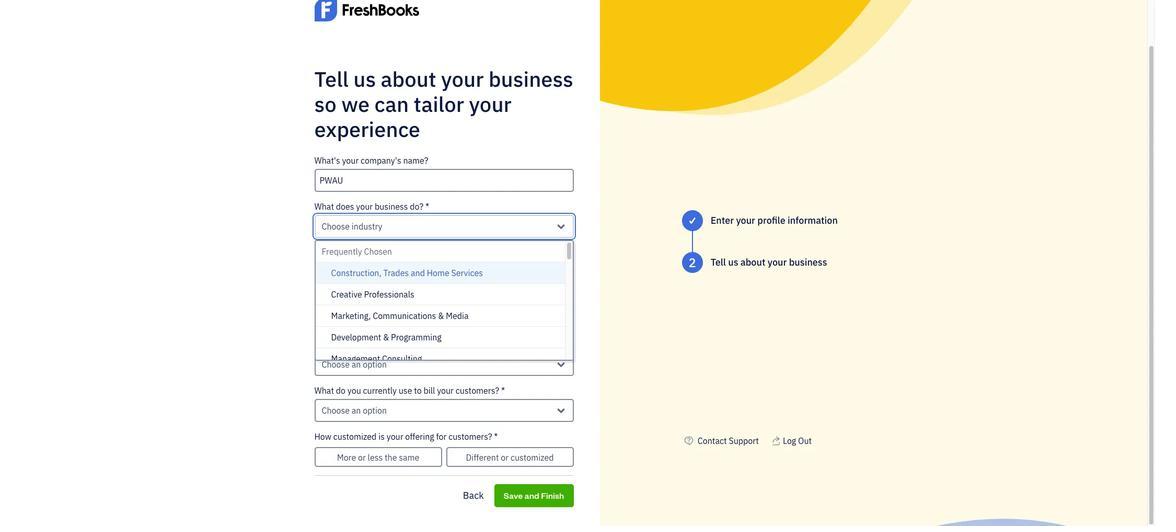 Task type: describe. For each thing, give the bounding box(es) containing it.
tell for tell us about your business
[[711, 256, 726, 268]]

more or less the same
[[337, 452, 420, 463]]

business?
[[427, 247, 464, 258]]

same
[[399, 452, 420, 463]]

2 choose from the top
[[322, 359, 350, 370]]

business for tell us about your business so we can tailor your experience
[[489, 65, 574, 92]]

business for tell us about your business
[[789, 256, 828, 268]]

so
[[315, 90, 337, 117]]

contact support link
[[698, 436, 759, 446]]

describe
[[374, 247, 406, 258]]

estimated
[[361, 293, 399, 304]]

about for tell us about your business so we can tailor your experience
[[381, 65, 436, 92]]

use
[[399, 385, 412, 396]]

1 vertical spatial customers?
[[449, 431, 492, 442]]

you for would
[[358, 247, 372, 258]]

do
[[336, 385, 346, 396]]

is
[[379, 431, 385, 442]]

or for different
[[501, 452, 509, 463]]

support image
[[682, 435, 696, 447]]

marketing, communications & media option
[[316, 305, 565, 327]]

different
[[466, 452, 499, 463]]

the
[[385, 452, 397, 463]]

marketing, communications & media
[[331, 310, 469, 321]]

construction,
[[331, 268, 382, 278]]

construction, trades and home services
[[331, 268, 483, 278]]

contact
[[698, 436, 727, 446]]

services
[[452, 268, 483, 278]]

log out
[[783, 436, 812, 446]]

creative
[[331, 289, 362, 299]]

& inside 'option'
[[438, 310, 444, 321]]

1 option from the top
[[363, 359, 387, 370]]

frequently
[[322, 246, 362, 257]]

enter
[[711, 215, 734, 227]]

what's for what's your company's name?
[[315, 155, 340, 166]]

do?
[[410, 201, 424, 212]]

more
[[337, 452, 356, 463]]

complete
[[407, 339, 442, 350]]

programming
[[391, 332, 442, 342]]

can
[[375, 90, 409, 117]]

company's
[[361, 155, 401, 166]]

Choose industry field
[[315, 215, 574, 238]]

offering
[[405, 431, 434, 442]]

0 vertical spatial customers?
[[456, 385, 499, 396]]

profile
[[758, 215, 786, 227]]

logout image
[[772, 435, 781, 447]]

tell for tell us about your business so we can tailor your experience
[[315, 65, 349, 92]]

to for take
[[397, 339, 405, 350]]

what do you currently use to bill your customers? *
[[315, 385, 505, 396]]

name?
[[403, 155, 429, 166]]

trades
[[384, 268, 409, 278]]

log
[[783, 436, 797, 446]]

what does your business do? *
[[315, 201, 429, 212]]

log out button
[[772, 435, 812, 447]]

less
[[368, 452, 383, 463]]

year?
[[449, 293, 469, 304]]

back button
[[455, 485, 492, 506]]

experience
[[315, 115, 420, 143]]

2 option from the top
[[363, 405, 387, 416]]

tell us about your business so we can tailor your experience
[[315, 65, 574, 143]]

freshbooks logo image
[[315, 0, 419, 37]]

frequently chosen
[[322, 246, 392, 257]]

enter your profile information
[[711, 215, 838, 227]]

chosen
[[364, 246, 392, 257]]

long
[[333, 339, 350, 350]]

1 horizontal spatial customized
[[511, 452, 554, 463]]

we
[[342, 90, 370, 117]]

how customized is your offering for customers? *
[[315, 431, 498, 442]]

for
[[436, 431, 447, 442]]

media
[[446, 310, 469, 321]]

it
[[372, 339, 377, 350]]

information
[[788, 215, 838, 227]]

contact support
[[698, 436, 759, 446]]

and inside button
[[525, 490, 540, 501]]

us for tell us about your business so we can tailor your experience
[[354, 65, 376, 92]]

different or customized
[[466, 452, 554, 463]]

how would you describe your business?
[[315, 247, 464, 258]]



Task type: vqa. For each thing, say whether or not it's contained in the screenshot.
Dashboard link
no



Task type: locate. For each thing, give the bounding box(es) containing it.
1 horizontal spatial or
[[501, 452, 509, 463]]

2 choose an option field from the top
[[315, 399, 574, 422]]

professionals
[[364, 289, 415, 299]]

& left media
[[438, 310, 444, 321]]

out
[[799, 436, 812, 446]]

would
[[333, 247, 356, 258]]

1 vertical spatial an
[[352, 405, 361, 416]]

choose an option for first the choose an option field
[[322, 359, 387, 370]]

you right would
[[358, 247, 372, 258]]

1 horizontal spatial us
[[729, 256, 739, 268]]

1 horizontal spatial business
[[489, 65, 574, 92]]

None text field
[[315, 169, 574, 192]]

what for what does your business do? *
[[315, 201, 334, 212]]

1 horizontal spatial and
[[525, 490, 540, 501]]

and inside option
[[411, 268, 425, 278]]

option containing frequently chosen
[[316, 241, 565, 477]]

1 vertical spatial about
[[741, 256, 766, 268]]

0 vertical spatial tell
[[315, 65, 349, 92]]

and left home
[[411, 268, 425, 278]]

*
[[426, 201, 429, 212], [499, 339, 503, 350], [501, 385, 505, 396], [494, 431, 498, 442]]

an
[[352, 359, 361, 370], [352, 405, 361, 416]]

3 how from the top
[[315, 431, 332, 442]]

2 how from the top
[[315, 339, 332, 350]]

0 horizontal spatial to
[[397, 339, 405, 350]]

or
[[358, 452, 366, 463], [501, 452, 509, 463]]

you right do
[[348, 385, 361, 396]]

1 an from the top
[[352, 359, 361, 370]]

0 vertical spatial us
[[354, 65, 376, 92]]

how for how customized is your offering for customers? *
[[315, 431, 332, 442]]

us
[[354, 65, 376, 92], [729, 256, 739, 268]]

2 vertical spatial choose
[[322, 405, 350, 416]]

2 what from the top
[[315, 385, 334, 396]]

does left it
[[352, 339, 370, 350]]

1 vertical spatial choose
[[322, 359, 350, 370]]

what's for what's your estimated revenue this year?
[[315, 293, 340, 304]]

us for tell us about your business
[[729, 256, 739, 268]]

you
[[358, 247, 372, 258], [348, 385, 361, 396]]

1 vertical spatial and
[[525, 490, 540, 501]]

choose inside field
[[322, 221, 350, 231]]

1 what's from the top
[[315, 155, 340, 166]]

choose down do
[[322, 405, 350, 416]]

does up choose industry
[[336, 201, 354, 212]]

choose an option field down development & programming option
[[315, 353, 574, 376]]

finish
[[541, 490, 564, 501]]

0 horizontal spatial us
[[354, 65, 376, 92]]

1 vertical spatial choose an option
[[322, 405, 387, 416]]

1 vertical spatial to
[[414, 385, 422, 396]]

development
[[331, 332, 381, 342]]

choose an option down do
[[322, 405, 387, 416]]

1 vertical spatial option
[[363, 405, 387, 416]]

0 vertical spatial to
[[397, 339, 405, 350]]

or right different
[[501, 452, 509, 463]]

customers? down services?
[[456, 385, 499, 396]]

what's your estimated revenue this year?
[[315, 293, 469, 304]]

2 vertical spatial business
[[789, 256, 828, 268]]

development & programming option
[[316, 327, 565, 348]]

us right so
[[354, 65, 376, 92]]

1 vertical spatial us
[[729, 256, 739, 268]]

1 choose an option from the top
[[322, 359, 387, 370]]

0 vertical spatial choose an option field
[[315, 353, 574, 376]]

us down enter
[[729, 256, 739, 268]]

0 vertical spatial you
[[358, 247, 372, 258]]

tailor
[[414, 90, 464, 117]]

1 choose from the top
[[322, 221, 350, 231]]

an up more
[[352, 405, 361, 416]]

1 or from the left
[[358, 452, 366, 463]]

1 how from the top
[[315, 247, 332, 258]]

0 vertical spatial choose an option
[[322, 359, 387, 370]]

Choose an option field
[[315, 353, 574, 376], [315, 399, 574, 422]]

0 vertical spatial how
[[315, 247, 332, 258]]

your
[[441, 65, 484, 92], [469, 90, 512, 117], [342, 155, 359, 166], [356, 201, 373, 212], [736, 215, 756, 227], [408, 247, 425, 258], [768, 256, 787, 268], [342, 293, 359, 304], [444, 339, 461, 350], [437, 385, 454, 396], [387, 431, 403, 442]]

option down currently
[[363, 405, 387, 416]]

what's up the marketing,
[[315, 293, 340, 304]]

and
[[411, 268, 425, 278], [525, 490, 540, 501]]

how for how long does it take to complete your services? *
[[315, 339, 332, 350]]

1 vertical spatial how
[[315, 339, 332, 350]]

option
[[363, 359, 387, 370], [363, 405, 387, 416]]

1 what from the top
[[315, 201, 334, 212]]

0 vertical spatial what's
[[315, 155, 340, 166]]

home
[[427, 268, 450, 278]]

choose
[[322, 221, 350, 231], [322, 359, 350, 370], [322, 405, 350, 416]]

industry
[[352, 221, 383, 231]]

does
[[336, 201, 354, 212], [352, 339, 370, 350]]

or left the less
[[358, 452, 366, 463]]

to left bill
[[414, 385, 422, 396]]

0 vertical spatial option
[[363, 359, 387, 370]]

customized
[[333, 431, 377, 442], [511, 452, 554, 463]]

option down it
[[363, 359, 387, 370]]

customized up save and finish
[[511, 452, 554, 463]]

and right the 'save' on the left bottom
[[525, 490, 540, 501]]

take
[[379, 339, 395, 350]]

save and finish button
[[494, 484, 574, 507]]

what's down "experience"
[[315, 155, 340, 166]]

customized up more
[[333, 431, 377, 442]]

consulting
[[382, 353, 422, 364]]

choose an option down "long"
[[322, 359, 387, 370]]

customers? up different
[[449, 431, 492, 442]]

2 an from the top
[[352, 405, 361, 416]]

you for do
[[348, 385, 361, 396]]

what's
[[315, 155, 340, 166], [315, 293, 340, 304]]

1 vertical spatial what's
[[315, 293, 340, 304]]

this
[[433, 293, 447, 304]]

what up choose industry
[[315, 201, 334, 212]]

management
[[331, 353, 380, 364]]

an down development
[[352, 359, 361, 370]]

0 horizontal spatial business
[[375, 201, 408, 212]]

0 horizontal spatial customized
[[333, 431, 377, 442]]

2 what's from the top
[[315, 293, 340, 304]]

choose an option for second the choose an option field from the top
[[322, 405, 387, 416]]

0 horizontal spatial about
[[381, 65, 436, 92]]

management consulting option
[[316, 348, 565, 370]]

how for how would you describe your business?
[[315, 247, 332, 258]]

1 vertical spatial what
[[315, 385, 334, 396]]

group containing construction, trades and home services
[[316, 262, 565, 477]]

services?
[[463, 339, 497, 350]]

0 horizontal spatial and
[[411, 268, 425, 278]]

tell us about your business
[[711, 256, 828, 268]]

revenue
[[401, 293, 431, 304]]

tell
[[315, 65, 349, 92], [711, 256, 726, 268]]

2 choose an option from the top
[[322, 405, 387, 416]]

group
[[316, 262, 565, 477]]

bill
[[424, 385, 435, 396]]

choose an option field down bill
[[315, 399, 574, 422]]

choose an option
[[322, 359, 387, 370], [322, 405, 387, 416]]

0 vertical spatial business
[[489, 65, 574, 92]]

support
[[729, 436, 759, 446]]

back
[[463, 489, 484, 501]]

save and finish
[[504, 490, 564, 501]]

2 horizontal spatial business
[[789, 256, 828, 268]]

how long does it take to complete your services? *
[[315, 339, 503, 350]]

how
[[315, 247, 332, 258], [315, 339, 332, 350], [315, 431, 332, 442]]

marketing,
[[331, 310, 371, 321]]

1 horizontal spatial &
[[438, 310, 444, 321]]

0 vertical spatial what
[[315, 201, 334, 212]]

1 vertical spatial customized
[[511, 452, 554, 463]]

0 horizontal spatial tell
[[315, 65, 349, 92]]

1 vertical spatial choose an option field
[[315, 399, 574, 422]]

1 horizontal spatial about
[[741, 256, 766, 268]]

what for what do you currently use to bill your customers? *
[[315, 385, 334, 396]]

tell inside tell us about your business so we can tailor your experience
[[315, 65, 349, 92]]

0 vertical spatial and
[[411, 268, 425, 278]]

us inside tell us about your business so we can tailor your experience
[[354, 65, 376, 92]]

0 vertical spatial about
[[381, 65, 436, 92]]

1 vertical spatial tell
[[711, 256, 726, 268]]

development & programming
[[331, 332, 442, 342]]

0 vertical spatial does
[[336, 201, 354, 212]]

choose up frequently
[[322, 221, 350, 231]]

2 or from the left
[[501, 452, 509, 463]]

1 vertical spatial does
[[352, 339, 370, 350]]

1 vertical spatial you
[[348, 385, 361, 396]]

1 horizontal spatial to
[[414, 385, 422, 396]]

1 vertical spatial &
[[383, 332, 389, 342]]

0 vertical spatial customized
[[333, 431, 377, 442]]

currently
[[363, 385, 397, 396]]

choose down "long"
[[322, 359, 350, 370]]

what left do
[[315, 385, 334, 396]]

or for more
[[358, 452, 366, 463]]

& inside option
[[383, 332, 389, 342]]

creative professionals
[[331, 289, 415, 299]]

construction, trades and home services option
[[316, 262, 565, 284]]

1 choose an option field from the top
[[315, 353, 574, 376]]

to right take
[[397, 339, 405, 350]]

what's your company's name?
[[315, 155, 429, 166]]

0 vertical spatial choose
[[322, 221, 350, 231]]

0 vertical spatial &
[[438, 310, 444, 321]]

creative professionals option
[[316, 284, 565, 305]]

0 horizontal spatial &
[[383, 332, 389, 342]]

0 vertical spatial an
[[352, 359, 361, 370]]

communications
[[373, 310, 436, 321]]

about inside tell us about your business so we can tailor your experience
[[381, 65, 436, 92]]

business inside tell us about your business so we can tailor your experience
[[489, 65, 574, 92]]

choose industry
[[322, 221, 383, 231]]

& right it
[[383, 332, 389, 342]]

business
[[489, 65, 574, 92], [375, 201, 408, 212], [789, 256, 828, 268]]

to for use
[[414, 385, 422, 396]]

management consulting
[[331, 353, 422, 364]]

option
[[316, 241, 565, 477]]

customers?
[[456, 385, 499, 396], [449, 431, 492, 442]]

save
[[504, 490, 523, 501]]

1 vertical spatial business
[[375, 201, 408, 212]]

what
[[315, 201, 334, 212], [315, 385, 334, 396]]

0 horizontal spatial or
[[358, 452, 366, 463]]

about
[[381, 65, 436, 92], [741, 256, 766, 268]]

1 horizontal spatial tell
[[711, 256, 726, 268]]

2 vertical spatial how
[[315, 431, 332, 442]]

3 choose from the top
[[322, 405, 350, 416]]

about for tell us about your business
[[741, 256, 766, 268]]

to
[[397, 339, 405, 350], [414, 385, 422, 396]]



